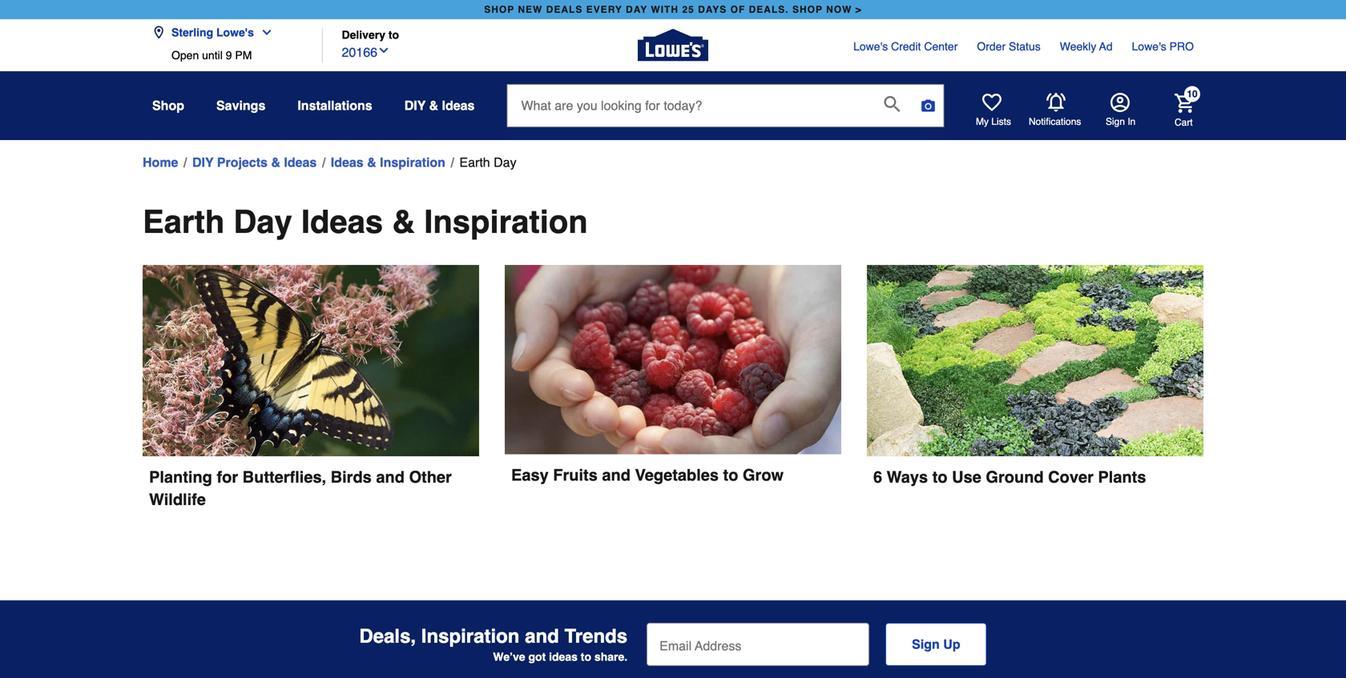 Task type: vqa. For each thing, say whether or not it's contained in the screenshot.
Cover
yes



Task type: describe. For each thing, give the bounding box(es) containing it.
vegetables
[[635, 466, 719, 485]]

of
[[731, 4, 746, 15]]

shop
[[152, 98, 184, 113]]

pro
[[1170, 40, 1194, 53]]

planting
[[149, 468, 212, 487]]

shop new deals every day with 25 days of deals. shop now > link
[[481, 0, 865, 19]]

up
[[944, 637, 961, 652]]

>
[[856, 4, 862, 15]]

cover
[[1049, 468, 1094, 487]]

sterling
[[172, 26, 213, 39]]

to left the grow
[[723, 466, 739, 485]]

credit
[[891, 40, 921, 53]]

savings
[[216, 98, 266, 113]]

a mosaic of low-growing ground covers in different shades of green surrounding a stone path. image
[[867, 265, 1204, 457]]

open until 9 pm
[[172, 49, 252, 62]]

Search Query text field
[[508, 85, 872, 127]]

earth for earth day ideas & inspiration
[[143, 204, 225, 240]]

easy fruits and vegetables to grow
[[511, 466, 784, 485]]

ideas
[[549, 651, 578, 664]]

Email Address email field
[[647, 623, 870, 667]]

home link
[[143, 153, 178, 172]]

planting for butterflies, birds and other wildlife link
[[143, 265, 479, 511]]

weekly
[[1060, 40, 1097, 53]]

diy for diy & ideas
[[405, 98, 426, 113]]

order status link
[[977, 38, 1041, 55]]

with
[[651, 4, 679, 15]]

my
[[976, 116, 989, 127]]

lowe's pro link
[[1132, 38, 1194, 55]]

6 ways to use ground cover plants
[[874, 468, 1147, 487]]

share.
[[595, 651, 628, 664]]

lowe's for lowe's pro
[[1132, 40, 1167, 53]]

weekly ad link
[[1060, 38, 1113, 55]]

& down ideas & inspiration link
[[392, 204, 415, 240]]

lowe's inside button
[[216, 26, 254, 39]]

search image
[[884, 96, 900, 112]]

20166
[[342, 45, 378, 60]]

earth for earth day
[[460, 155, 490, 170]]

9
[[226, 49, 232, 62]]

ways
[[887, 468, 928, 487]]

easy fruits and vegetables to grow link
[[505, 265, 842, 487]]

to left use
[[933, 468, 948, 487]]

other
[[409, 468, 452, 487]]

ground
[[986, 468, 1044, 487]]

deals.
[[749, 4, 789, 15]]

earth day ideas & inspiration
[[143, 204, 588, 240]]

plants
[[1098, 468, 1147, 487]]

ideas & inspiration
[[331, 155, 446, 170]]

diy for diy projects & ideas
[[192, 155, 214, 170]]

in
[[1128, 116, 1136, 127]]

wildlife
[[149, 491, 206, 509]]

20166 button
[[342, 41, 390, 62]]

shop new deals every day with 25 days of deals. shop now >
[[484, 4, 862, 15]]

deals, inspiration and trends we've got ideas to share.
[[359, 626, 628, 664]]

sign in button
[[1106, 93, 1136, 128]]

chevron down image
[[254, 26, 273, 39]]

lowe's credit center link
[[854, 38, 958, 55]]

lowe's credit center
[[854, 40, 958, 53]]

inspiration inside "deals, inspiration and trends we've got ideas to share."
[[421, 626, 520, 648]]

sign up form
[[647, 623, 987, 667]]

we've
[[493, 651, 525, 664]]

savings button
[[216, 91, 266, 120]]

diy projects & ideas link
[[192, 153, 317, 172]]

day
[[626, 4, 648, 15]]

delivery
[[342, 28, 386, 41]]

order
[[977, 40, 1006, 53]]

ideas down the installations button
[[331, 155, 364, 170]]

lowe's home improvement cart image
[[1175, 94, 1194, 113]]

25
[[682, 4, 695, 15]]

chevron down image
[[378, 44, 390, 57]]

grow
[[743, 466, 784, 485]]

deals
[[546, 4, 583, 15]]

installations button
[[298, 91, 372, 120]]

for
[[217, 468, 238, 487]]

sign up
[[912, 637, 961, 652]]

camera image
[[921, 98, 937, 114]]

easy
[[511, 466, 549, 485]]

now
[[826, 4, 852, 15]]

sign for sign up
[[912, 637, 940, 652]]

location image
[[152, 26, 165, 39]]

open
[[172, 49, 199, 62]]

lists
[[992, 116, 1012, 127]]



Task type: locate. For each thing, give the bounding box(es) containing it.
inspiration down diy & ideas "button"
[[380, 155, 446, 170]]

shop button
[[152, 91, 184, 120]]

birds
[[331, 468, 372, 487]]

sign left up
[[912, 637, 940, 652]]

lowe's left pro
[[1132, 40, 1167, 53]]

1 shop from the left
[[484, 4, 515, 15]]

a hand holding a bunch of loose raspberries. image
[[505, 265, 842, 455]]

diy
[[405, 98, 426, 113], [192, 155, 214, 170]]

ad
[[1100, 40, 1113, 53]]

and right fruits at the bottom of the page
[[602, 466, 631, 485]]

status
[[1009, 40, 1041, 53]]

lowe's up 9
[[216, 26, 254, 39]]

and for fruits
[[602, 466, 631, 485]]

day
[[494, 155, 517, 170], [234, 204, 292, 240]]

& up ideas & inspiration
[[429, 98, 439, 113]]

earth day
[[460, 155, 517, 170]]

notifications
[[1029, 116, 1082, 127]]

earth inside button
[[460, 155, 490, 170]]

1 horizontal spatial diy
[[405, 98, 426, 113]]

until
[[202, 49, 223, 62]]

0 vertical spatial sign
[[1106, 116, 1125, 127]]

days
[[698, 4, 727, 15]]

projects
[[217, 155, 268, 170]]

use
[[952, 468, 982, 487]]

1 vertical spatial earth
[[143, 204, 225, 240]]

to up chevron down image on the left top of the page
[[389, 28, 399, 41]]

lowe's for lowe's credit center
[[854, 40, 888, 53]]

sign for sign in
[[1106, 116, 1125, 127]]

sign inside sign up button
[[912, 637, 940, 652]]

weekly ad
[[1060, 40, 1113, 53]]

and inside "easy fruits and vegetables to grow" link
[[602, 466, 631, 485]]

and inside planting for butterflies, birds and other wildlife
[[376, 468, 405, 487]]

diy left projects
[[192, 155, 214, 170]]

trends
[[565, 626, 628, 648]]

1 vertical spatial sign
[[912, 637, 940, 652]]

& inside "button"
[[429, 98, 439, 113]]

fruits
[[553, 466, 598, 485]]

6 ways to use ground cover plants link
[[867, 265, 1204, 489]]

sign inside sign in button
[[1106, 116, 1125, 127]]

order status
[[977, 40, 1041, 53]]

0 horizontal spatial diy
[[192, 155, 214, 170]]

0 vertical spatial earth
[[460, 155, 490, 170]]

center
[[924, 40, 958, 53]]

butterflies,
[[243, 468, 326, 487]]

& right projects
[[271, 155, 280, 170]]

diy & ideas button
[[405, 91, 475, 120]]

&
[[429, 98, 439, 113], [271, 155, 280, 170], [367, 155, 376, 170], [392, 204, 415, 240]]

and for inspiration
[[525, 626, 559, 648]]

1 horizontal spatial and
[[525, 626, 559, 648]]

earth down home link
[[143, 204, 225, 240]]

earth
[[460, 155, 490, 170], [143, 204, 225, 240]]

1 horizontal spatial lowe's
[[854, 40, 888, 53]]

sterling lowe's
[[172, 26, 254, 39]]

sign up button
[[886, 623, 987, 667]]

installations
[[298, 98, 372, 113]]

ideas
[[442, 98, 475, 113], [284, 155, 317, 170], [331, 155, 364, 170], [301, 204, 383, 240]]

inspiration down earth day button
[[424, 204, 588, 240]]

lowe's home improvement account image
[[1111, 93, 1130, 112]]

day for earth day
[[494, 155, 517, 170]]

my lists link
[[976, 93, 1012, 128]]

planting for butterflies, birds and other wildlife
[[149, 468, 456, 509]]

new
[[518, 4, 543, 15]]

& up earth day ideas & inspiration
[[367, 155, 376, 170]]

2 horizontal spatial lowe's
[[1132, 40, 1167, 53]]

lowe's pro
[[1132, 40, 1194, 53]]

0 horizontal spatial lowe's
[[216, 26, 254, 39]]

0 horizontal spatial earth
[[143, 204, 225, 240]]

day inside button
[[494, 155, 517, 170]]

ideas right projects
[[284, 155, 317, 170]]

a butterfly on a plant with pink blooms. image
[[143, 265, 479, 457]]

and right birds
[[376, 468, 405, 487]]

earth down diy & ideas "button"
[[460, 155, 490, 170]]

diy inside "button"
[[405, 98, 426, 113]]

0 horizontal spatial shop
[[484, 4, 515, 15]]

sterling lowe's button
[[152, 16, 280, 49]]

lowe's home improvement lists image
[[983, 93, 1002, 112]]

pm
[[235, 49, 252, 62]]

and
[[602, 466, 631, 485], [376, 468, 405, 487], [525, 626, 559, 648]]

2 shop from the left
[[793, 4, 823, 15]]

None search field
[[507, 84, 945, 142]]

1 vertical spatial day
[[234, 204, 292, 240]]

2 horizontal spatial and
[[602, 466, 631, 485]]

lowe's left credit
[[854, 40, 888, 53]]

ideas down ideas & inspiration link
[[301, 204, 383, 240]]

home
[[143, 155, 178, 170]]

to
[[389, 28, 399, 41], [723, 466, 739, 485], [933, 468, 948, 487], [581, 651, 592, 664]]

inspiration
[[380, 155, 446, 170], [424, 204, 588, 240], [421, 626, 520, 648]]

lowe's home improvement notification center image
[[1047, 93, 1066, 112]]

lowe's
[[216, 26, 254, 39], [854, 40, 888, 53], [1132, 40, 1167, 53]]

to inside "deals, inspiration and trends we've got ideas to share."
[[581, 651, 592, 664]]

shop
[[484, 4, 515, 15], [793, 4, 823, 15]]

my lists
[[976, 116, 1012, 127]]

shop left now
[[793, 4, 823, 15]]

to right "ideas"
[[581, 651, 592, 664]]

ideas up earth day
[[442, 98, 475, 113]]

day for earth day ideas & inspiration
[[234, 204, 292, 240]]

0 horizontal spatial and
[[376, 468, 405, 487]]

inspiration up we've
[[421, 626, 520, 648]]

0 vertical spatial diy
[[405, 98, 426, 113]]

delivery to
[[342, 28, 399, 41]]

diy projects & ideas
[[192, 155, 317, 170]]

0 vertical spatial inspiration
[[380, 155, 446, 170]]

2 vertical spatial inspiration
[[421, 626, 520, 648]]

1 horizontal spatial earth
[[460, 155, 490, 170]]

diy up ideas & inspiration
[[405, 98, 426, 113]]

every
[[586, 4, 623, 15]]

cart
[[1175, 117, 1193, 128]]

and inside "deals, inspiration and trends we've got ideas to share."
[[525, 626, 559, 648]]

sign
[[1106, 116, 1125, 127], [912, 637, 940, 652]]

1 horizontal spatial shop
[[793, 4, 823, 15]]

1 horizontal spatial sign
[[1106, 116, 1125, 127]]

sign in
[[1106, 116, 1136, 127]]

10
[[1187, 89, 1198, 100]]

diy & ideas
[[405, 98, 475, 113]]

ideas & inspiration link
[[331, 153, 446, 172]]

and up "got"
[[525, 626, 559, 648]]

got
[[529, 651, 546, 664]]

6
[[874, 468, 883, 487]]

0 horizontal spatial sign
[[912, 637, 940, 652]]

shop left the new
[[484, 4, 515, 15]]

1 horizontal spatial day
[[494, 155, 517, 170]]

sign left in
[[1106, 116, 1125, 127]]

0 horizontal spatial day
[[234, 204, 292, 240]]

lowe's home improvement logo image
[[638, 10, 709, 81]]

1 vertical spatial diy
[[192, 155, 214, 170]]

ideas inside "button"
[[442, 98, 475, 113]]

1 vertical spatial inspiration
[[424, 204, 588, 240]]

earth day button
[[460, 153, 517, 172]]

0 vertical spatial day
[[494, 155, 517, 170]]

deals,
[[359, 626, 416, 648]]



